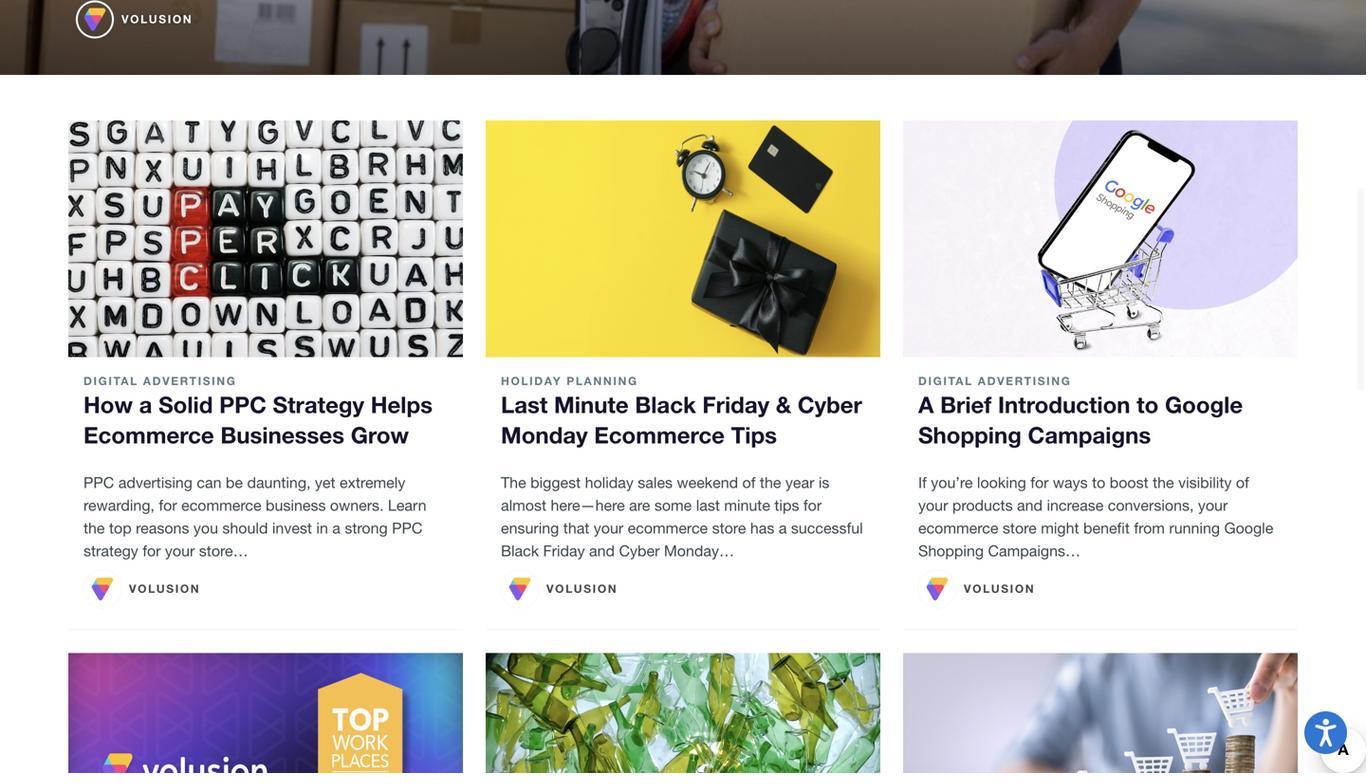 Task type: locate. For each thing, give the bounding box(es) containing it.
advertising up 'solid'
[[143, 375, 237, 388]]

your down visibility on the bottom
[[1199, 497, 1228, 514]]

store…
[[199, 542, 248, 560]]

digital up a
[[919, 375, 974, 388]]

tips
[[775, 497, 800, 514]]

successful
[[791, 520, 863, 537]]

volusion link
[[76, 1, 193, 39], [84, 570, 201, 608], [501, 570, 618, 608], [919, 570, 1036, 608]]

friday up tips
[[703, 391, 770, 418]]

and down looking
[[1017, 497, 1043, 514]]

0 vertical spatial friday
[[703, 391, 770, 418]]

ecommerce inside holiday planning last minute black friday & cyber monday ecommerce tips
[[594, 422, 725, 449]]

is
[[819, 474, 830, 492]]

advertising
[[118, 474, 193, 492]]

0 horizontal spatial black
[[501, 542, 539, 560]]

1 of from the left
[[743, 474, 756, 492]]

digital advertising a brief introduction to google shopping campaigns
[[919, 375, 1243, 449]]

be
[[226, 474, 243, 492]]

1 vertical spatial cyber
[[619, 542, 660, 560]]

planning
[[567, 375, 638, 388]]

ppc down learn
[[392, 520, 423, 537]]

ppc up rewarding,
[[84, 474, 114, 492]]

1 horizontal spatial and
[[1017, 497, 1043, 514]]

1 vertical spatial shopping
[[919, 542, 984, 560]]

google
[[1165, 391, 1243, 418], [1225, 520, 1274, 537]]

cyber
[[798, 391, 863, 418], [619, 542, 660, 560]]

1 horizontal spatial black
[[635, 391, 696, 418]]

to inside the if you're looking for ways to boost the visibility of your products and increase conversions, your ecommerce store might benefit from running google shopping campaigns…
[[1092, 474, 1106, 492]]

the inside the biggest holiday sales weekend of the year is almost here—here are some last minute tips for ensuring that your ecommerce store has a successful black friday and cyber monday…
[[760, 474, 782, 492]]

0 vertical spatial and
[[1017, 497, 1043, 514]]

holiday planning last minute black friday & cyber monday ecommerce tips
[[501, 375, 863, 449]]

monday
[[501, 422, 588, 449]]

1 vertical spatial google
[[1225, 520, 1274, 537]]

to up campaigns
[[1137, 391, 1159, 418]]

almost
[[501, 497, 547, 514]]

0 horizontal spatial the
[[84, 520, 105, 537]]

advertising up introduction
[[978, 375, 1072, 388]]

ecommerce inside the if you're looking for ways to boost the visibility of your products and increase conversions, your ecommerce store might benefit from running google shopping campaigns…
[[919, 520, 999, 537]]

of inside the biggest holiday sales weekend of the year is almost here—here are some last minute tips for ensuring that your ecommerce store has a successful black friday and cyber monday…
[[743, 474, 756, 492]]

ppc up businesses
[[219, 391, 267, 418]]

for down is
[[804, 497, 822, 514]]

1 vertical spatial friday
[[543, 542, 585, 560]]

a right how
[[139, 391, 152, 418]]

2 horizontal spatial the
[[1153, 474, 1175, 492]]

your
[[919, 497, 949, 514], [1199, 497, 1228, 514], [594, 520, 624, 537], [165, 542, 195, 560]]

for inside the biggest holiday sales weekend of the year is almost here—here are some last minute tips for ensuring that your ecommerce store has a successful black friday and cyber monday…
[[804, 497, 822, 514]]

1 horizontal spatial friday
[[703, 391, 770, 418]]

0 vertical spatial shopping
[[919, 422, 1022, 449]]

here—here
[[551, 497, 625, 514]]

visibility
[[1179, 474, 1232, 492]]

0 horizontal spatial ecommerce
[[181, 497, 262, 514]]

2 vertical spatial ppc
[[392, 520, 423, 537]]

1 vertical spatial ppc
[[84, 474, 114, 492]]

ecommerce down 'solid'
[[84, 422, 214, 449]]

2 advertising from the left
[[978, 375, 1072, 388]]

1 horizontal spatial ecommerce
[[594, 422, 725, 449]]

how to leverage 2023 ecommerce trends in 2024 image
[[904, 654, 1298, 774]]

0 vertical spatial black
[[635, 391, 696, 418]]

store inside the if you're looking for ways to boost the visibility of your products and increase conversions, your ecommerce store might benefit from running google shopping campaigns…
[[1003, 520, 1037, 537]]

2 horizontal spatial ecommerce
[[919, 520, 999, 537]]

products
[[953, 497, 1013, 514]]

of up the minute
[[743, 474, 756, 492]]

your down reasons
[[165, 542, 195, 560]]

&
[[776, 391, 792, 418]]

monday…
[[664, 542, 735, 560]]

0 horizontal spatial store
[[712, 520, 746, 537]]

a
[[139, 391, 152, 418], [332, 520, 341, 537], [779, 520, 787, 537]]

0 horizontal spatial of
[[743, 474, 756, 492]]

the inside ppc advertising can be daunting, yet extremely rewarding, for ecommerce business owners. learn the top reasons you should invest in a strong ppc strategy for your store…
[[84, 520, 105, 537]]

friday inside the biggest holiday sales weekend of the year is almost here—here are some last minute tips for ensuring that your ecommerce store has a successful black friday and cyber monday…
[[543, 542, 585, 560]]

1 horizontal spatial a
[[332, 520, 341, 537]]

1 horizontal spatial of
[[1237, 474, 1250, 492]]

2 ecommerce from the left
[[594, 422, 725, 449]]

0 horizontal spatial and
[[589, 542, 615, 560]]

1 horizontal spatial digital
[[919, 375, 974, 388]]

1 horizontal spatial advertising
[[978, 375, 1072, 388]]

1 advertising from the left
[[143, 375, 237, 388]]

1 vertical spatial and
[[589, 542, 615, 560]]

advertising inside digital advertising a brief introduction to google shopping campaigns
[[978, 375, 1072, 388]]

black down planning
[[635, 391, 696, 418]]

google right running
[[1225, 520, 1274, 537]]

for
[[1031, 474, 1049, 492], [159, 497, 177, 514], [804, 497, 822, 514], [143, 542, 161, 560]]

1 digital from the left
[[84, 375, 138, 388]]

1 horizontal spatial ecommerce
[[628, 520, 708, 537]]

cyber inside the biggest holiday sales weekend of the year is almost here—here are some last minute tips for ensuring that your ecommerce store has a successful black friday and cyber monday…
[[619, 542, 660, 560]]

your inside ppc advertising can be daunting, yet extremely rewarding, for ecommerce business owners. learn the top reasons you should invest in a strong ppc strategy for your store…
[[165, 542, 195, 560]]

black down the ensuring
[[501, 542, 539, 560]]

1 vertical spatial black
[[501, 542, 539, 560]]

1 store from the left
[[712, 520, 746, 537]]

0 vertical spatial cyber
[[798, 391, 863, 418]]

cyber inside holiday planning last minute black friday & cyber monday ecommerce tips
[[798, 391, 863, 418]]

1 horizontal spatial ppc
[[219, 391, 267, 418]]

2 shopping from the top
[[919, 542, 984, 560]]

ecommerce down some
[[628, 520, 708, 537]]

and down that
[[589, 542, 615, 560]]

0 vertical spatial ppc
[[219, 391, 267, 418]]

the up tips
[[760, 474, 782, 492]]

conversions,
[[1108, 497, 1194, 514]]

volusion link for a brief introduction to google shopping campaigns
[[919, 570, 1036, 608]]

store
[[712, 520, 746, 537], [1003, 520, 1037, 537]]

to for introduction
[[1137, 391, 1159, 418]]

ppc inside digital advertising how a solid ppc strategy helps ecommerce businesses grow
[[219, 391, 267, 418]]

advertising inside digital advertising how a solid ppc strategy helps ecommerce businesses grow
[[143, 375, 237, 388]]

you
[[194, 520, 218, 537]]

google up visibility on the bottom
[[1165, 391, 1243, 418]]

ensuring
[[501, 520, 559, 537]]

black
[[635, 391, 696, 418], [501, 542, 539, 560]]

ecommerce
[[181, 497, 262, 514], [628, 520, 708, 537], [919, 520, 999, 537]]

for up reasons
[[159, 497, 177, 514]]

ecommerce down can
[[181, 497, 262, 514]]

2 of from the left
[[1237, 474, 1250, 492]]

strategy
[[273, 391, 364, 418]]

grow
[[351, 422, 409, 449]]

holiday
[[501, 375, 562, 388]]

digital
[[84, 375, 138, 388], [919, 375, 974, 388]]

2 digital from the left
[[919, 375, 974, 388]]

shopping down products on the right bottom of page
[[919, 542, 984, 560]]

1 horizontal spatial to
[[1137, 391, 1159, 418]]

1 horizontal spatial cyber
[[798, 391, 863, 418]]

advertising
[[143, 375, 237, 388], [978, 375, 1072, 388]]

your down here—here
[[594, 520, 624, 537]]

owners.
[[330, 497, 384, 514]]

your down if
[[919, 497, 949, 514]]

1 horizontal spatial the
[[760, 474, 782, 492]]

friday inside holiday planning last minute black friday & cyber monday ecommerce tips
[[703, 391, 770, 418]]

daunting,
[[247, 474, 311, 492]]

of
[[743, 474, 756, 492], [1237, 474, 1250, 492]]

and
[[1017, 497, 1043, 514], [589, 542, 615, 560]]

for left ways
[[1031, 474, 1049, 492]]

1 shopping from the top
[[919, 422, 1022, 449]]

some
[[655, 497, 692, 514]]

shopping inside the if you're looking for ways to boost the visibility of your products and increase conversions, your ecommerce store might benefit from running google shopping campaigns…
[[919, 542, 984, 560]]

tips
[[731, 422, 777, 449]]

a right in
[[332, 520, 341, 537]]

2 horizontal spatial a
[[779, 520, 787, 537]]

you're
[[931, 474, 973, 492]]

the up conversions,
[[1153, 474, 1175, 492]]

the left 'top'
[[84, 520, 105, 537]]

store up "campaigns…"
[[1003, 520, 1037, 537]]

year
[[786, 474, 815, 492]]

last
[[696, 497, 720, 514]]

how
[[84, 391, 133, 418]]

a right has
[[779, 520, 787, 537]]

digital inside digital advertising a brief introduction to google shopping campaigns
[[919, 375, 974, 388]]

1 horizontal spatial store
[[1003, 520, 1037, 537]]

rewarding,
[[84, 497, 155, 514]]

shopping down brief
[[919, 422, 1022, 449]]

ecommerce down products on the right bottom of page
[[919, 520, 999, 537]]

looking
[[977, 474, 1027, 492]]

digital up how
[[84, 375, 138, 388]]

0 horizontal spatial a
[[139, 391, 152, 418]]

advertising for solid
[[143, 375, 237, 388]]

holiday
[[585, 474, 634, 492]]

cyber down are
[[619, 542, 660, 560]]

0 horizontal spatial ecommerce
[[84, 422, 214, 449]]

invest
[[272, 520, 312, 537]]

0 horizontal spatial cyber
[[619, 542, 660, 560]]

digital inside digital advertising how a solid ppc strategy helps ecommerce businesses grow
[[84, 375, 138, 388]]

ecommerce inside ppc advertising can be daunting, yet extremely rewarding, for ecommerce business owners. learn the top reasons you should invest in a strong ppc strategy for your store…
[[181, 497, 262, 514]]

for inside the if you're looking for ways to boost the visibility of your products and increase conversions, your ecommerce store might benefit from running google shopping campaigns…
[[1031, 474, 1049, 492]]

0 vertical spatial google
[[1165, 391, 1243, 418]]

to right ways
[[1092, 474, 1106, 492]]

volusion for how a solid ppc strategy helps ecommerce businesses grow
[[129, 582, 201, 596]]

friday
[[703, 391, 770, 418], [543, 542, 585, 560]]

shopping
[[919, 422, 1022, 449], [919, 542, 984, 560]]

ecommerce
[[84, 422, 214, 449], [594, 422, 725, 449]]

0 horizontal spatial to
[[1092, 474, 1106, 492]]

to
[[1137, 391, 1159, 418], [1092, 474, 1106, 492]]

1 vertical spatial to
[[1092, 474, 1106, 492]]

1 ecommerce from the left
[[84, 422, 214, 449]]

the
[[760, 474, 782, 492], [1153, 474, 1175, 492], [84, 520, 105, 537]]

top
[[109, 520, 132, 537]]

ppc
[[219, 391, 267, 418], [84, 474, 114, 492], [392, 520, 423, 537]]

strategy
[[84, 542, 138, 560]]

0 horizontal spatial friday
[[543, 542, 585, 560]]

digital advertising how a solid ppc strategy helps ecommerce businesses grow
[[84, 375, 433, 449]]

and inside the biggest holiday sales weekend of the year is almost here—here are some last minute tips for ensuring that your ecommerce store has a successful black friday and cyber monday…
[[589, 542, 615, 560]]

2 store from the left
[[1003, 520, 1037, 537]]

0 horizontal spatial advertising
[[143, 375, 237, 388]]

friday down that
[[543, 542, 585, 560]]

of right visibility on the bottom
[[1237, 474, 1250, 492]]

austin american-statesmen awards volusion as a top workplace 2023 image
[[68, 654, 463, 774]]

ecommerce up sales
[[594, 422, 725, 449]]

to inside digital advertising a brief introduction to google shopping campaigns
[[1137, 391, 1159, 418]]

volusion
[[121, 12, 193, 26], [129, 582, 201, 596], [547, 582, 618, 596], [964, 582, 1036, 596]]

2 horizontal spatial ppc
[[392, 520, 423, 537]]

0 horizontal spatial digital
[[84, 375, 138, 388]]

0 vertical spatial to
[[1137, 391, 1159, 418]]

store down the minute
[[712, 520, 746, 537]]

ecommerce inside digital advertising how a solid ppc strategy helps ecommerce businesses grow
[[84, 422, 214, 449]]

cyber right &
[[798, 391, 863, 418]]

last minute black friday & cyber monday ecommerce tips image
[[486, 121, 881, 358]]

brief
[[941, 391, 992, 418]]



Task type: describe. For each thing, give the bounding box(es) containing it.
can
[[197, 474, 222, 492]]

how a solid ppc strategy helps ecommerce businesses grow image
[[68, 121, 463, 358]]

a inside the biggest holiday sales weekend of the year is almost here—here are some last minute tips for ensuring that your ecommerce store has a successful black friday and cyber monday…
[[779, 520, 787, 537]]

reasons
[[136, 520, 189, 537]]

volusion link for last minute black friday & cyber monday ecommerce tips
[[501, 570, 618, 608]]

should
[[222, 520, 268, 537]]

biggest
[[531, 474, 581, 492]]

0 horizontal spatial ppc
[[84, 474, 114, 492]]

in
[[316, 520, 328, 537]]

store inside the biggest holiday sales weekend of the year is almost here—here are some last minute tips for ensuring that your ecommerce store has a successful black friday and cyber monday…
[[712, 520, 746, 537]]

benefit
[[1084, 520, 1130, 537]]

extremely
[[340, 474, 406, 492]]

the biggest holiday sales weekend of the year is almost here—here are some last minute tips for ensuring that your ecommerce store has a successful black friday and cyber monday…
[[501, 474, 863, 560]]

are
[[629, 497, 650, 514]]

a brief introduction to google shopping campaigns image
[[904, 121, 1298, 358]]

black inside holiday planning last minute black friday & cyber monday ecommerce tips
[[635, 391, 696, 418]]

weekend
[[677, 474, 738, 492]]

that
[[564, 520, 590, 537]]

if
[[919, 474, 927, 492]]

sustainable ecommerce–what it is and why your business should adopt it image
[[486, 654, 881, 774]]

a inside ppc advertising can be daunting, yet extremely rewarding, for ecommerce business owners. learn the top reasons you should invest in a strong ppc strategy for your store…
[[332, 520, 341, 537]]

digital for a
[[919, 375, 974, 388]]

black inside the biggest holiday sales weekend of the year is almost here—here are some last minute tips for ensuring that your ecommerce store has a successful black friday and cyber monday…
[[501, 542, 539, 560]]

ecommerce inside the biggest holiday sales weekend of the year is almost here—here are some last minute tips for ensuring that your ecommerce store has a successful black friday and cyber monday…
[[628, 520, 708, 537]]

open accessibe: accessibility options, statement and help image
[[1316, 719, 1337, 747]]

from
[[1134, 520, 1165, 537]]

increase
[[1047, 497, 1104, 514]]

campaigns
[[1028, 422, 1152, 449]]

business
[[266, 497, 326, 514]]

the inside the if you're looking for ways to boost the visibility of your products and increase conversions, your ecommerce store might benefit from running google shopping campaigns…
[[1153, 474, 1175, 492]]

ppc advertising can be daunting, yet extremely rewarding, for ecommerce business owners. learn the top reasons you should invest in a strong ppc strategy for your store…
[[84, 474, 427, 560]]

last
[[501, 391, 548, 418]]

your inside the biggest holiday sales weekend of the year is almost here—here are some last minute tips for ensuring that your ecommerce store has a successful black friday and cyber monday…
[[594, 520, 624, 537]]

if you're looking for ways to boost the visibility of your products and increase conversions, your ecommerce store might benefit from running google shopping campaigns…
[[919, 474, 1274, 560]]

learn
[[388, 497, 427, 514]]

solid
[[159, 391, 213, 418]]

and inside the if you're looking for ways to boost the visibility of your products and increase conversions, your ecommerce store might benefit from running google shopping campaigns…
[[1017, 497, 1043, 514]]

the
[[501, 474, 526, 492]]

minute
[[554, 391, 629, 418]]

for down reasons
[[143, 542, 161, 560]]

minute
[[724, 497, 771, 514]]

yet
[[315, 474, 336, 492]]

to for ways
[[1092, 474, 1106, 492]]

advertising for introduction
[[978, 375, 1072, 388]]

google inside digital advertising a brief introduction to google shopping campaigns
[[1165, 391, 1243, 418]]

volusion for a brief introduction to google shopping campaigns
[[964, 582, 1036, 596]]

strong
[[345, 520, 388, 537]]

businesses
[[221, 422, 345, 449]]

campaigns…
[[988, 542, 1081, 560]]

volusion link for how a solid ppc strategy helps ecommerce businesses grow
[[84, 570, 201, 608]]

ways
[[1053, 474, 1088, 492]]

has
[[751, 520, 775, 537]]

google inside the if you're looking for ways to boost the visibility of your products and increase conversions, your ecommerce store might benefit from running google shopping campaigns…
[[1225, 520, 1274, 537]]

running
[[1170, 520, 1221, 537]]

volusion for last minute black friday & cyber monday ecommerce tips
[[547, 582, 618, 596]]

sales
[[638, 474, 673, 492]]

a
[[919, 391, 934, 418]]

digital for how
[[84, 375, 138, 388]]

might
[[1041, 520, 1080, 537]]

a inside digital advertising how a solid ppc strategy helps ecommerce businesses grow
[[139, 391, 152, 418]]

of inside the if you're looking for ways to boost the visibility of your products and increase conversions, your ecommerce store might benefit from running google shopping campaigns…
[[1237, 474, 1250, 492]]

helps
[[371, 391, 433, 418]]

shopping inside digital advertising a brief introduction to google shopping campaigns
[[919, 422, 1022, 449]]

introduction
[[998, 391, 1131, 418]]

boost
[[1110, 474, 1149, 492]]



Task type: vqa. For each thing, say whether or not it's contained in the screenshot.


